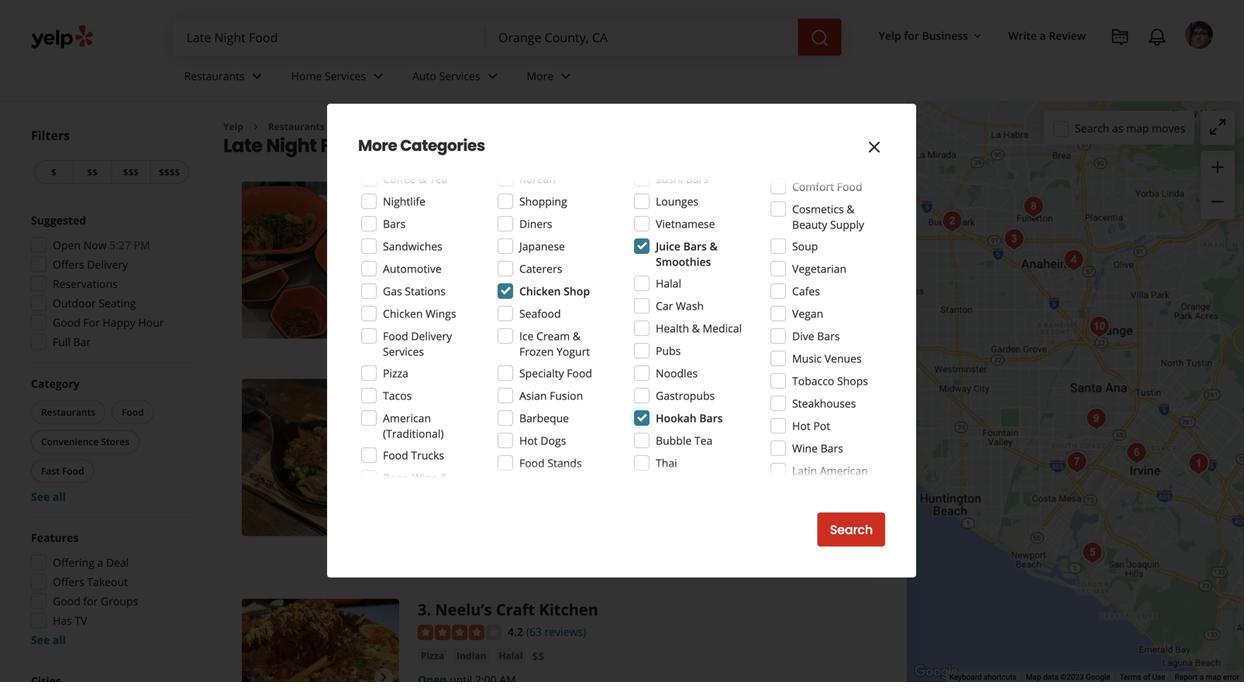 Task type: vqa. For each thing, say whether or not it's contained in the screenshot.
Bars associated with Sushi Bars
yes



Task type: locate. For each thing, give the bounding box(es) containing it.
16 checkmark v2 image down seafood
[[519, 322, 531, 335]]

offers takeout
[[53, 575, 128, 590]]

latin
[[792, 464, 817, 479]]

terms
[[1120, 673, 1141, 683]]

0 vertical spatial see all button
[[31, 490, 66, 505]]

pot inside "button"
[[489, 232, 505, 245]]

0 vertical spatial good
[[53, 315, 80, 330]]

all for features
[[53, 633, 66, 648]]

good right craving
[[733, 277, 758, 292]]

1 see from the top
[[31, 490, 50, 505]]

0 vertical spatial noodles
[[517, 232, 555, 245]]

restaurants inside 'button'
[[41, 406, 95, 419]]

1 vertical spatial pot
[[813, 419, 830, 434]]

search down are
[[830, 522, 873, 539]]

0 horizontal spatial a
[[97, 556, 103, 570]]

auto
[[412, 69, 436, 83]]

pot inside more categories dialog
[[813, 419, 830, 434]]

0 vertical spatial halal
[[656, 276, 681, 291]]

0 vertical spatial all
[[487, 277, 498, 292]]

thai
[[656, 456, 677, 471]]

food down yogurt
[[567, 366, 592, 381]]

1 horizontal spatial wine
[[792, 441, 818, 456]]

1 horizontal spatial restaurants
[[184, 69, 245, 83]]

restaurants link right "16 chevron right v2" icon
[[268, 120, 325, 133]]

0 horizontal spatial restaurants
[[41, 406, 95, 419]]

1 vertical spatial map
[[1206, 673, 1221, 683]]

for down offers takeout
[[83, 595, 98, 609]]

0 vertical spatial delivery
[[87, 257, 128, 272]]

1 vertical spatial a
[[97, 556, 103, 570]]

craft
[[496, 600, 535, 621]]

0 horizontal spatial korean
[[421, 430, 454, 443]]

stores
[[101, 436, 129, 448]]

1 horizontal spatial good
[[733, 277, 758, 292]]

1 horizontal spatial map
[[1206, 673, 1221, 683]]

american up '(traditional)' at the left of the page
[[383, 411, 431, 426]]

1 vertical spatial wine
[[412, 471, 438, 486]]

1 vertical spatial chicken
[[383, 307, 423, 321]]

. left neelu's at the bottom
[[427, 600, 431, 621]]

2 24 chevron down v2 image from the left
[[557, 67, 575, 86]]

good down caterers at the top
[[546, 277, 572, 292]]

zhangliang malatang - irvine image
[[242, 182, 399, 339]]

1 vertical spatial halal
[[499, 650, 523, 663]]

good
[[546, 277, 572, 292], [733, 277, 758, 292]]

bars up music venues
[[817, 329, 840, 344]]

late left the cafes on the right top
[[761, 277, 782, 292]]

0 horizontal spatial delivery
[[87, 257, 128, 272]]

delivery inside food delivery services
[[411, 329, 452, 344]]

©2023
[[1060, 673, 1084, 683]]

neelu's craft kitchen image
[[999, 224, 1030, 255], [242, 600, 399, 683]]

until for until midnight
[[450, 453, 472, 468]]

1 horizontal spatial 24 chevron down v2 image
[[557, 67, 575, 86]]

(929 reviews) link
[[526, 403, 592, 420]]

hot left dogs
[[519, 434, 538, 448]]

hot up 2:00
[[470, 232, 487, 245]]

restaurants inside business categories element
[[184, 69, 245, 83]]

0 horizontal spatial $$
[[87, 166, 98, 179]]

1 next image from the top
[[374, 449, 393, 467]]

2 horizontal spatial restaurants
[[268, 120, 325, 133]]

2 24 chevron down v2 image from the left
[[369, 67, 388, 86]]

0 horizontal spatial takeout
[[87, 575, 128, 590]]

chicken up seafood
[[519, 284, 561, 299]]

tobacco shops
[[792, 374, 868, 389]]

korean inside more categories dialog
[[519, 172, 556, 186]]

bars up latin american
[[821, 441, 843, 456]]

orimori japanese kitchen image
[[1081, 404, 1112, 435]]

delivery for food delivery services
[[411, 329, 452, 344]]

music venues
[[792, 352, 862, 366]]

0 vertical spatial american
[[383, 411, 431, 426]]

services inside food delivery services
[[383, 345, 424, 359]]

0 horizontal spatial late
[[223, 133, 263, 159]]

services down chicken wings
[[383, 345, 424, 359]]

2 until from the top
[[450, 453, 472, 468]]

16 speech v2 image
[[418, 279, 430, 291]]

for inside button
[[904, 28, 919, 43]]

more categories dialog
[[0, 0, 1244, 683]]

0 horizontal spatial search
[[830, 522, 873, 539]]

map for error
[[1206, 673, 1221, 683]]

0 horizontal spatial hot
[[470, 232, 487, 245]]

16 chevron down v2 image
[[971, 30, 984, 42]]

bars down 'nightlife'
[[383, 217, 406, 231]]

group
[[1201, 151, 1235, 219], [26, 213, 192, 355], [28, 376, 192, 505], [26, 531, 192, 648]]

until for until 2:00 am
[[450, 255, 472, 270]]

2 horizontal spatial hot
[[792, 419, 811, 434]]

next image for misoolkwan oc image
[[374, 449, 393, 467]]

late right spot
[[600, 277, 618, 292]]

trucks
[[411, 448, 444, 463]]

all up good..."
[[487, 277, 498, 292]]

bars for juice bars & smoothies
[[683, 239, 707, 254]]

indian button
[[454, 649, 489, 664]]

$$ down "(63"
[[532, 650, 544, 664]]

slideshow element for open until midnight
[[242, 379, 399, 537]]

0 horizontal spatial more
[[358, 135, 397, 157]]

all for category
[[53, 490, 66, 505]]

korean up "trucks"
[[421, 430, 454, 443]]

offers for offers delivery
[[53, 257, 84, 272]]

chicken wings
[[383, 307, 456, 321]]

night
[[266, 133, 317, 159], [506, 475, 533, 490]]

1 horizontal spatial more
[[527, 69, 554, 83]]

delivery down open now 5:27 pm
[[87, 257, 128, 272]]

hot for ice cream & frozen yogurt
[[519, 434, 538, 448]]

pubs
[[656, 344, 681, 359]]

very
[[435, 293, 456, 307]]

delivery down wings
[[411, 329, 452, 344]]

0 horizontal spatial pot
[[489, 232, 505, 245]]

the right in
[[518, 500, 534, 514]]

0 horizontal spatial map
[[1126, 121, 1149, 135]]

2 horizontal spatial services
[[439, 69, 480, 83]]

0 horizontal spatial 16 checkmark v2 image
[[418, 322, 430, 335]]

1 horizontal spatial pizza
[[421, 650, 444, 663]]

yelp left business
[[879, 28, 901, 43]]

a for report
[[1200, 673, 1204, 683]]

indian link
[[454, 649, 489, 664]]

search left the as
[[1075, 121, 1109, 135]]

"i
[[435, 500, 442, 514]]

open down suggested
[[53, 238, 81, 253]]

all down fast food button
[[53, 490, 66, 505]]

1 slideshow element from the top
[[242, 182, 399, 339]]

16 checkmark v2 image
[[418, 476, 430, 489]]

1 vertical spatial previous image
[[248, 449, 267, 467]]

sushi
[[656, 172, 683, 186]]

1 vertical spatial of
[[1143, 673, 1150, 683]]

food
[[320, 133, 366, 159], [837, 179, 862, 194], [383, 329, 408, 344], [567, 366, 592, 381], [122, 406, 144, 419], [383, 448, 408, 463], [519, 456, 545, 471], [62, 465, 84, 478]]

full bar
[[53, 335, 91, 350]]

0 horizontal spatial outdoor
[[53, 296, 96, 311]]

reviews) down 'kitchen'
[[545, 625, 586, 640]]

bcd tofu house image
[[1121, 438, 1152, 469]]

see
[[31, 490, 50, 505], [31, 633, 50, 648]]

group containing features
[[26, 531, 192, 648]]

korean
[[519, 172, 556, 186], [421, 430, 454, 443]]

close image
[[865, 138, 884, 157]]

1 horizontal spatial night
[[506, 475, 533, 490]]

1 vertical spatial yelp
[[223, 120, 243, 133]]

16 checkmark v2 image down chicken wings
[[418, 322, 430, 335]]

bubble
[[656, 434, 692, 448]]

1 see all button from the top
[[31, 490, 66, 505]]

0 vertical spatial until
[[450, 255, 472, 270]]

halal link
[[496, 649, 526, 664]]

0 horizontal spatial late
[[600, 277, 618, 292]]

until up the come
[[450, 255, 472, 270]]

0 vertical spatial see
[[31, 490, 50, 505]]

open for offers delivery
[[53, 238, 81, 253]]

open inside group
[[53, 238, 81, 253]]

5:27
[[109, 238, 131, 253]]

see all button
[[31, 490, 66, 505], [31, 633, 66, 648]]

1 16 checkmark v2 image from the left
[[418, 322, 430, 335]]

1 horizontal spatial 24 chevron down v2 image
[[369, 67, 388, 86]]

food
[[816, 277, 841, 292]]

1 horizontal spatial delivery
[[411, 329, 452, 344]]

bars for hookah bars
[[699, 411, 723, 426]]

yelp for the yelp link at the left top of page
[[223, 120, 243, 133]]

slideshow element
[[242, 182, 399, 339], [242, 379, 399, 537], [242, 600, 399, 683]]

map for moves
[[1126, 121, 1149, 135]]

0 horizontal spatial the
[[501, 277, 518, 292]]

1 vertical spatial see all
[[31, 633, 66, 648]]

see all button down the has
[[31, 633, 66, 648]]

2 slideshow element from the top
[[242, 379, 399, 537]]

more inside dialog
[[358, 135, 397, 157]]

$$ left '$$$' button
[[87, 166, 98, 179]]

services right 'auto' on the left
[[439, 69, 480, 83]]

1 vertical spatial american
[[820, 464, 868, 479]]

0 vertical spatial pot
[[489, 232, 505, 245]]

1 horizontal spatial of
[[1143, 673, 1150, 683]]

of
[[574, 500, 584, 514], [1143, 673, 1150, 683]]

map data ©2023 google
[[1026, 673, 1110, 683]]

projects image
[[1111, 28, 1129, 47]]

auto services link
[[400, 56, 514, 101]]

comforting
[[587, 500, 643, 514]]

see all down the has
[[31, 633, 66, 648]]

fusion
[[550, 389, 583, 403]]

16 chevron right v2 image
[[249, 121, 262, 133]]

0 vertical spatial slideshow element
[[242, 182, 399, 339]]

of right variety
[[574, 500, 584, 514]]

& up smoothies
[[710, 239, 718, 254]]

24 chevron down v2 image for restaurants
[[248, 67, 266, 86]]

$$$$ button
[[150, 160, 189, 184]]

american down wine bars
[[820, 464, 868, 479]]

a inside 'element'
[[1040, 28, 1046, 43]]

0 vertical spatial search
[[1075, 121, 1109, 135]]

a right write
[[1040, 28, 1046, 43]]

caterers
[[519, 262, 562, 276]]

1 vertical spatial takeout
[[87, 575, 128, 590]]

a for offering
[[97, 556, 103, 570]]

chicken for chicken shop
[[519, 284, 561, 299]]

0 vertical spatial for
[[904, 28, 919, 43]]

1 vertical spatial noodles
[[656, 366, 698, 381]]

late night food orange county, ca
[[223, 133, 547, 159]]

for left business
[[904, 28, 919, 43]]

& up supply
[[847, 202, 855, 217]]

(929
[[526, 405, 548, 420]]

beer, wine & spirits
[[383, 471, 448, 501]]

reviews) down 'fusion'
[[551, 405, 592, 420]]

2 see from the top
[[31, 633, 50, 648]]

bars up smoothies
[[683, 239, 707, 254]]

halal down 4.2
[[499, 650, 523, 663]]

noodles down diners
[[517, 232, 555, 245]]

good for good for late night
[[433, 475, 461, 490]]

1 24 chevron down v2 image from the left
[[248, 67, 266, 86]]

previous image
[[248, 251, 267, 270], [248, 449, 267, 467]]

noodles link
[[514, 231, 558, 247]]

late
[[600, 277, 618, 292], [761, 277, 782, 292]]

outdoor down reservations
[[53, 296, 96, 311]]

bars inside juice bars & smoothies
[[683, 239, 707, 254]]

$$$
[[123, 166, 139, 179]]

report a map error
[[1175, 673, 1239, 683]]

1 vertical spatial late
[[481, 475, 503, 490]]

4.6 star rating image
[[418, 405, 501, 421]]

pizza inside button
[[421, 650, 444, 663]]

2 horizontal spatial the
[[735, 500, 751, 514]]

see for category
[[31, 490, 50, 505]]

hour
[[138, 315, 164, 330]]

24 chevron down v2 image for more
[[557, 67, 575, 86]]

0 horizontal spatial night
[[266, 133, 317, 159]]

1 . from the top
[[427, 182, 431, 203]]

pot up am
[[489, 232, 505, 245]]

more up ca in the left top of the page
[[527, 69, 554, 83]]

0 vertical spatial late
[[223, 133, 263, 159]]

(65
[[526, 207, 542, 222]]

night down vegetarian
[[785, 277, 813, 292]]

food up stores
[[122, 406, 144, 419]]

night right "16 chevron right v2" icon
[[266, 133, 317, 159]]

services right home
[[325, 69, 366, 83]]

24 chevron down v2 image inside auto services link
[[483, 67, 502, 86]]

good for happy hour
[[53, 315, 164, 330]]

tv
[[75, 614, 87, 629]]

2 see all from the top
[[31, 633, 66, 648]]

good right 16 checkmark v2 icon
[[433, 475, 461, 490]]

1 horizontal spatial services
[[383, 345, 424, 359]]

1 horizontal spatial hot pot
[[792, 419, 830, 434]]

None search field
[[174, 19, 845, 56]]

see all button for category
[[31, 490, 66, 505]]

outdoor inside group
[[53, 296, 96, 311]]

& right coffee
[[419, 172, 427, 186]]

a for write
[[1040, 28, 1046, 43]]

1 24 chevron down v2 image from the left
[[483, 67, 502, 86]]

2 vertical spatial a
[[1200, 673, 1204, 683]]

2 horizontal spatial a
[[1200, 673, 1204, 683]]

takeout down seafood
[[534, 323, 571, 335]]

0 vertical spatial .
[[427, 182, 431, 203]]

full
[[53, 335, 70, 350]]

fast food
[[41, 465, 84, 478]]

meals
[[646, 500, 676, 514]]

hot inside "button"
[[470, 232, 487, 245]]

more up coffee
[[358, 135, 397, 157]]

expand map image
[[1208, 118, 1227, 136]]

health
[[656, 321, 689, 336]]

1 horizontal spatial halal
[[656, 276, 681, 291]]

previous image for open until midnight
[[248, 449, 267, 467]]

the up good..."
[[501, 277, 518, 292]]

hot pot up 2:00
[[470, 232, 505, 245]]

reviews) for -
[[545, 207, 586, 222]]

1 horizontal spatial yelp
[[879, 28, 901, 43]]

terms of use link
[[1120, 673, 1165, 683]]

1 vertical spatial .
[[427, 600, 431, 621]]

anjin image
[[1062, 447, 1093, 478]]

google image
[[911, 663, 962, 683]]

0 horizontal spatial wine
[[412, 471, 438, 486]]

& inside 'ice cream & frozen yogurt'
[[573, 329, 581, 344]]

search
[[1075, 121, 1109, 135], [830, 522, 873, 539]]

until up good for late night
[[450, 453, 472, 468]]

1 vertical spatial pizza
[[421, 650, 444, 663]]

2 previous image from the top
[[248, 449, 267, 467]]

1 offers from the top
[[53, 257, 84, 272]]

2 . from the top
[[427, 600, 431, 621]]

pizza button
[[418, 649, 447, 664]]

car wash
[[656, 299, 704, 314]]

0 horizontal spatial neelu's craft kitchen image
[[242, 600, 399, 683]]

(traditional)
[[383, 427, 444, 441]]

variety
[[537, 500, 571, 514]]

shopping
[[519, 194, 567, 209]]

2 16 checkmark v2 image from the left
[[519, 322, 531, 335]]

1 vertical spatial all
[[53, 490, 66, 505]]

delivery inside group
[[87, 257, 128, 272]]

2 see all button from the top
[[31, 633, 66, 648]]

24 chevron down v2 image
[[248, 67, 266, 86], [369, 67, 388, 86]]

the inside "we come all the time  good spot late night if you're craving good late night food very nice good..." more
[[501, 277, 518, 292]]

hot pot inside hot pot "button"
[[470, 232, 505, 245]]

night up in
[[506, 475, 533, 490]]

16 checkmark v2 image
[[418, 322, 430, 335], [519, 322, 531, 335]]

1 night from the left
[[621, 277, 647, 292]]

korean up shopping
[[519, 172, 556, 186]]

review
[[1049, 28, 1086, 43]]

1 vertical spatial delivery
[[411, 329, 452, 344]]

0 vertical spatial previous image
[[248, 251, 267, 270]]

all down the has
[[53, 633, 66, 648]]

1 vertical spatial good
[[433, 475, 461, 490]]

yelp left "16 chevron right v2" icon
[[223, 120, 243, 133]]

reviews) down malatang
[[545, 207, 586, 222]]

tea
[[429, 172, 448, 186], [694, 434, 713, 448]]

0 vertical spatial next image
[[374, 449, 393, 467]]

spirits
[[383, 486, 414, 501]]

1 horizontal spatial noodles
[[656, 366, 698, 381]]

pot
[[489, 232, 505, 245], [813, 419, 830, 434]]

gastropubs
[[656, 389, 715, 403]]

2 horizontal spatial for
[[904, 28, 919, 43]]

tea down hookah bars
[[694, 434, 713, 448]]

0 vertical spatial neelu's craft kitchen image
[[999, 224, 1030, 255]]

1 until from the top
[[450, 255, 472, 270]]

american
[[383, 411, 431, 426], [820, 464, 868, 479]]

2 vertical spatial slideshow element
[[242, 600, 399, 683]]

a inside group
[[97, 556, 103, 570]]

chicken down gas in the left of the page
[[383, 307, 423, 321]]

restaurants
[[184, 69, 245, 83], [268, 120, 325, 133], [41, 406, 95, 419]]

2 vertical spatial restaurants
[[41, 406, 95, 419]]

search for search
[[830, 522, 873, 539]]

2 next image from the top
[[374, 669, 393, 683]]

chicken
[[519, 284, 561, 299], [383, 307, 423, 321]]

1 see all from the top
[[31, 490, 66, 505]]

1 good from the left
[[546, 277, 572, 292]]

specialty food
[[519, 366, 592, 381]]

see all button down 'fast'
[[31, 490, 66, 505]]

open until midnight
[[418, 453, 520, 468]]

for down open until midnight on the bottom left of page
[[464, 475, 478, 490]]

yelp inside button
[[879, 28, 901, 43]]

search button
[[818, 513, 885, 547]]

night left if at the right top
[[621, 277, 647, 292]]

chicken for chicken wings
[[383, 307, 423, 321]]

nguyen's kitchen image
[[1084, 312, 1115, 343]]

of left use
[[1143, 673, 1150, 683]]

pizza up tacos
[[383, 366, 408, 381]]

restaurants link up the yelp link at the left top of page
[[172, 56, 279, 101]]

next image
[[374, 251, 393, 270]]

for for late
[[464, 475, 478, 490]]

0 vertical spatial outdoor
[[53, 296, 96, 311]]

cafes
[[792, 284, 820, 299]]

24 chevron down v2 image inside home services link
[[369, 67, 388, 86]]

see all
[[31, 490, 66, 505], [31, 633, 66, 648]]

zoom out image
[[1208, 193, 1227, 211]]

0 vertical spatial chicken
[[519, 284, 561, 299]]

map left error
[[1206, 673, 1221, 683]]

0 vertical spatial restaurants
[[184, 69, 245, 83]]

offers up reservations
[[53, 257, 84, 272]]

open up 16 speech v2 icon
[[418, 255, 447, 270]]

american inside american (traditional)
[[383, 411, 431, 426]]

next image for bottommost neelu's craft kitchen image
[[374, 669, 393, 683]]

24 chevron down v2 image left home
[[248, 67, 266, 86]]

asian fusion
[[519, 389, 583, 403]]

24 chevron down v2 image inside restaurants link
[[248, 67, 266, 86]]

all inside "we come all the time  good spot late night if you're craving good late night food very nice good..." more
[[487, 277, 498, 292]]

restaurants right "16 chevron right v2" icon
[[268, 120, 325, 133]]

next image
[[374, 449, 393, 467], [374, 669, 393, 683]]

barbeque
[[519, 411, 569, 426]]

search inside button
[[830, 522, 873, 539]]

24 chevron down v2 image
[[483, 67, 502, 86], [557, 67, 575, 86]]

0 horizontal spatial night
[[621, 277, 647, 292]]

3 slideshow element from the top
[[242, 600, 399, 683]]

map right the as
[[1126, 121, 1149, 135]]

dive
[[792, 329, 814, 344]]

joey newport beach image
[[1077, 538, 1108, 569]]

1 vertical spatial korean
[[421, 430, 454, 443]]

1 horizontal spatial american
[[820, 464, 868, 479]]

2 offers from the top
[[53, 575, 84, 590]]

0 vertical spatial $$
[[87, 166, 98, 179]]

wine up latin
[[792, 441, 818, 456]]

cosmetics
[[792, 202, 844, 217]]

more inside business categories element
[[527, 69, 554, 83]]

1 horizontal spatial search
[[1075, 121, 1109, 135]]

takeout down deal
[[87, 575, 128, 590]]

user actions element
[[866, 19, 1235, 115]]

2 vertical spatial for
[[83, 595, 98, 609]]

0 vertical spatial offers
[[53, 257, 84, 272]]

. right 'nightlife'
[[427, 182, 431, 203]]

1 vertical spatial slideshow element
[[242, 379, 399, 537]]

3 . neelu's craft kitchen
[[418, 600, 598, 621]]

0 horizontal spatial hot pot
[[470, 232, 505, 245]]

2 night from the left
[[785, 277, 813, 292]]

wine down "trucks"
[[412, 471, 438, 486]]

outdoor down wings
[[433, 323, 471, 335]]

convenience stores
[[41, 436, 129, 448]]

2:00
[[475, 255, 497, 270]]

0 horizontal spatial pizza
[[383, 366, 408, 381]]

map
[[1026, 673, 1041, 683]]

24 chevron down v2 image left 'auto' on the left
[[369, 67, 388, 86]]

noodles down pubs
[[656, 366, 698, 381]]

fast food button
[[31, 460, 94, 483]]

hot pot up wine bars
[[792, 419, 830, 434]]

24 chevron down v2 image inside more link
[[557, 67, 575, 86]]

2 vertical spatial open
[[418, 453, 447, 468]]

hot up wine bars
[[792, 419, 811, 434]]

slideshow element for open until 2:00 am
[[242, 182, 399, 339]]

restaurants up "convenience"
[[41, 406, 95, 419]]

restaurants up the yelp link at the left top of page
[[184, 69, 245, 83]]

0 horizontal spatial for
[[83, 595, 98, 609]]

a left deal
[[97, 556, 103, 570]]

& right 16 checkmark v2 icon
[[440, 471, 448, 486]]

supply
[[830, 217, 864, 232]]

pizza down 4.2 star rating image
[[421, 650, 444, 663]]

1 previous image from the top
[[248, 251, 267, 270]]

zoom in image
[[1208, 158, 1227, 177]]

open up 16 checkmark v2 icon
[[418, 453, 447, 468]]

the right on
[[735, 500, 751, 514]]



Task type: describe. For each thing, give the bounding box(es) containing it.
chinese
[[421, 232, 457, 245]]

specialty
[[519, 366, 564, 381]]

more for more categories
[[358, 135, 397, 157]]

pizza inside more categories dialog
[[383, 366, 408, 381]]

more for more
[[527, 69, 554, 83]]

steakhouses
[[792, 396, 856, 411]]

& inside juice bars & smoothies
[[710, 239, 718, 254]]

you're
[[659, 277, 691, 292]]

see for features
[[31, 633, 50, 648]]

cosmetics & beauty supply
[[792, 202, 864, 232]]

0 horizontal spatial tea
[[429, 172, 448, 186]]

categories
[[400, 135, 485, 157]]

hot pot inside more categories dialog
[[792, 419, 830, 434]]

& inside cosmetics & beauty supply
[[847, 202, 855, 217]]

previous image
[[248, 669, 267, 683]]

(929 reviews)
[[526, 405, 592, 420]]

(63
[[526, 625, 542, 640]]

food delivery services
[[383, 329, 452, 359]]

music
[[792, 352, 822, 366]]

noodles button
[[514, 231, 558, 247]]

previous image for open until 2:00 am
[[248, 251, 267, 270]]

for
[[83, 315, 100, 330]]

& down wash
[[692, 321, 700, 336]]

happy
[[103, 315, 135, 330]]

1
[[418, 182, 427, 203]]

beauty
[[792, 217, 827, 232]]

neelu's
[[435, 600, 492, 621]]

for for groups
[[83, 595, 98, 609]]

4.3 star rating image
[[418, 208, 501, 223]]

dogs
[[541, 434, 566, 448]]

"we
[[435, 277, 453, 292]]

keyboard shortcuts button
[[949, 673, 1017, 683]]

zhangliang malatang - irvine image
[[1183, 449, 1214, 480]]

1 vertical spatial reviews)
[[551, 405, 592, 420]]

zhangliang
[[435, 182, 520, 203]]

on
[[719, 500, 732, 514]]

yelp for yelp for business
[[879, 28, 901, 43]]

0 vertical spatial night
[[266, 133, 317, 159]]

in
[[506, 500, 515, 514]]

soup
[[792, 239, 818, 254]]

ice
[[519, 329, 534, 344]]

fast
[[41, 465, 60, 478]]

offers delivery
[[53, 257, 128, 272]]

reviews) for kitchen
[[545, 625, 586, 640]]

services for auto services
[[439, 69, 480, 83]]

$ button
[[34, 160, 73, 184]]

chinese link
[[418, 231, 461, 247]]

food right 'fast'
[[62, 465, 84, 478]]

open for good for late night
[[418, 453, 447, 468]]

search for search as map moves
[[1075, 121, 1109, 135]]

search image
[[810, 29, 829, 47]]

food up beer,
[[383, 448, 408, 463]]

halal inside more categories dialog
[[656, 276, 681, 291]]

& inside beer, wine & spirits
[[440, 471, 448, 486]]

(63 reviews) link
[[526, 624, 586, 640]]

food button
[[112, 401, 154, 424]]

outdoor for outdoor seating
[[433, 323, 471, 335]]

outdoor for outdoor seating
[[53, 296, 96, 311]]

write a review
[[1008, 28, 1086, 43]]

food right the comfort
[[837, 179, 862, 194]]

category
[[31, 377, 80, 391]]

shortcuts
[[984, 673, 1017, 683]]

0 vertical spatial takeout
[[534, 323, 571, 335]]

hookah bars
[[656, 411, 723, 426]]

plus
[[789, 500, 810, 514]]

group containing category
[[28, 376, 192, 505]]

$
[[51, 166, 56, 179]]

"we come all the time  good spot late night if you're craving good late night food very nice good..." more
[[435, 277, 841, 307]]

misoolkwan oc image
[[242, 379, 399, 537]]

food down "hot dogs"
[[519, 456, 545, 471]]

(63 reviews)
[[526, 625, 586, 640]]

business categories element
[[172, 56, 1213, 101]]

takeout inside group
[[87, 575, 128, 590]]

wine inside beer, wine & spirits
[[412, 471, 438, 486]]

latin american
[[792, 464, 868, 479]]

bubble tea
[[656, 434, 713, 448]]

food inside food delivery services
[[383, 329, 408, 344]]

restaurants for the "restaurants" 'button'
[[41, 406, 95, 419]]

group containing suggested
[[26, 213, 192, 355]]

tacos los cholos - anaheim image
[[1058, 245, 1089, 276]]

has tv
[[53, 614, 87, 629]]

time
[[520, 277, 543, 292]]

4.3 link
[[508, 206, 523, 222]]

american (traditional)
[[383, 411, 444, 441]]

comfort food
[[792, 179, 862, 194]]

write a review link
[[1002, 22, 1092, 50]]

suggested
[[31, 213, 86, 228]]

irvine
[[611, 182, 656, 203]]

0 horizontal spatial of
[[574, 500, 584, 514]]

noodles inside button
[[517, 232, 555, 245]]

restaurants for restaurants link to the top
[[184, 69, 245, 83]]

wash
[[676, 299, 704, 314]]

1 horizontal spatial tea
[[694, 434, 713, 448]]

craving
[[693, 277, 730, 292]]

1 vertical spatial restaurants
[[268, 120, 325, 133]]

open for "we come all the time  good spot late night if you're craving good
[[418, 255, 447, 270]]

24 chevron down v2 image for auto services
[[483, 67, 502, 86]]

halal button
[[496, 649, 526, 664]]

bars for dive bars
[[817, 329, 840, 344]]

1 horizontal spatial $$
[[532, 650, 544, 664]]

am
[[499, 255, 516, 270]]

. for 3
[[427, 600, 431, 621]]

$$$$
[[159, 166, 180, 179]]

data
[[1043, 673, 1059, 683]]

24 chevron down v2 image for home services
[[369, 67, 388, 86]]

more link
[[514, 56, 588, 101]]

1 horizontal spatial the
[[518, 500, 534, 514]]

ca
[[520, 133, 547, 159]]

see all button for features
[[31, 633, 66, 648]]

food left burgers on the left of the page
[[320, 133, 366, 159]]

16 checkmark v2 image for takeout
[[519, 322, 531, 335]]

diners
[[519, 217, 552, 231]]

yelp for business button
[[872, 22, 990, 50]]

see all for category
[[31, 490, 66, 505]]

2 good from the left
[[733, 277, 758, 292]]

offers for offers takeout
[[53, 575, 84, 590]]

. for 1
[[427, 182, 431, 203]]

16 info v2 image
[[864, 142, 876, 155]]

services for home services
[[325, 69, 366, 83]]

hot for dive bars
[[792, 419, 811, 434]]

korean inside button
[[421, 430, 454, 443]]

now
[[83, 238, 107, 253]]

outdoor seating
[[53, 296, 136, 311]]

misoolkwan oc link
[[435, 379, 555, 401]]

misoolkwan
[[435, 379, 528, 401]]

seoul eats image
[[1018, 191, 1049, 222]]

noodles inside more categories dialog
[[656, 366, 698, 381]]

indian
[[457, 650, 486, 663]]

seafood
[[519, 307, 561, 321]]

1 vertical spatial night
[[506, 475, 533, 490]]

notifications image
[[1148, 28, 1167, 47]]

nice
[[459, 293, 480, 307]]

1 horizontal spatial late
[[481, 475, 503, 490]]

1 vertical spatial neelu's craft kitchen image
[[242, 600, 399, 683]]

for for business
[[904, 28, 919, 43]]

cream
[[536, 329, 570, 344]]

"i am pleased in the variety of comforting meals offered on the menu. plus they are
[[435, 500, 855, 514]]

1 vertical spatial restaurants link
[[268, 120, 325, 133]]

good for good for groups
[[53, 595, 80, 609]]

map region
[[808, 20, 1244, 683]]

moves
[[1152, 121, 1185, 135]]

they
[[813, 500, 835, 514]]

county,
[[443, 133, 517, 159]]

vegan
[[792, 307, 823, 321]]

misoolkwan oc image
[[937, 206, 968, 237]]

0 vertical spatial wine
[[792, 441, 818, 456]]

delivery for offers delivery
[[87, 257, 128, 272]]

$$ inside button
[[87, 166, 98, 179]]

seating
[[99, 296, 136, 311]]

orange
[[369, 133, 439, 159]]

juice
[[656, 239, 681, 254]]

zhangliang malatang - irvine link
[[435, 182, 656, 203]]

yelp for business
[[879, 28, 968, 43]]

1 late from the left
[[600, 277, 618, 292]]

search as map moves
[[1075, 121, 1185, 135]]

home services link
[[279, 56, 400, 101]]

good for good for happy hour
[[53, 315, 80, 330]]

midnight
[[475, 453, 520, 468]]

bars for sushi bars
[[686, 172, 708, 186]]

business
[[922, 28, 968, 43]]

0 vertical spatial restaurants link
[[172, 56, 279, 101]]

16 checkmark v2 image for outdoor seating
[[418, 322, 430, 335]]

2 late from the left
[[761, 277, 782, 292]]

4.6 link
[[508, 403, 523, 420]]

halal inside "button"
[[499, 650, 523, 663]]

misoolkwan oc
[[435, 379, 555, 401]]

groups
[[101, 595, 138, 609]]

bars for wine bars
[[821, 441, 843, 456]]

oc
[[533, 379, 555, 401]]

hookah
[[656, 411, 697, 426]]

auto services
[[412, 69, 480, 83]]

see all for features
[[31, 633, 66, 648]]

4.2 star rating image
[[418, 626, 501, 641]]

stands
[[548, 456, 582, 471]]



